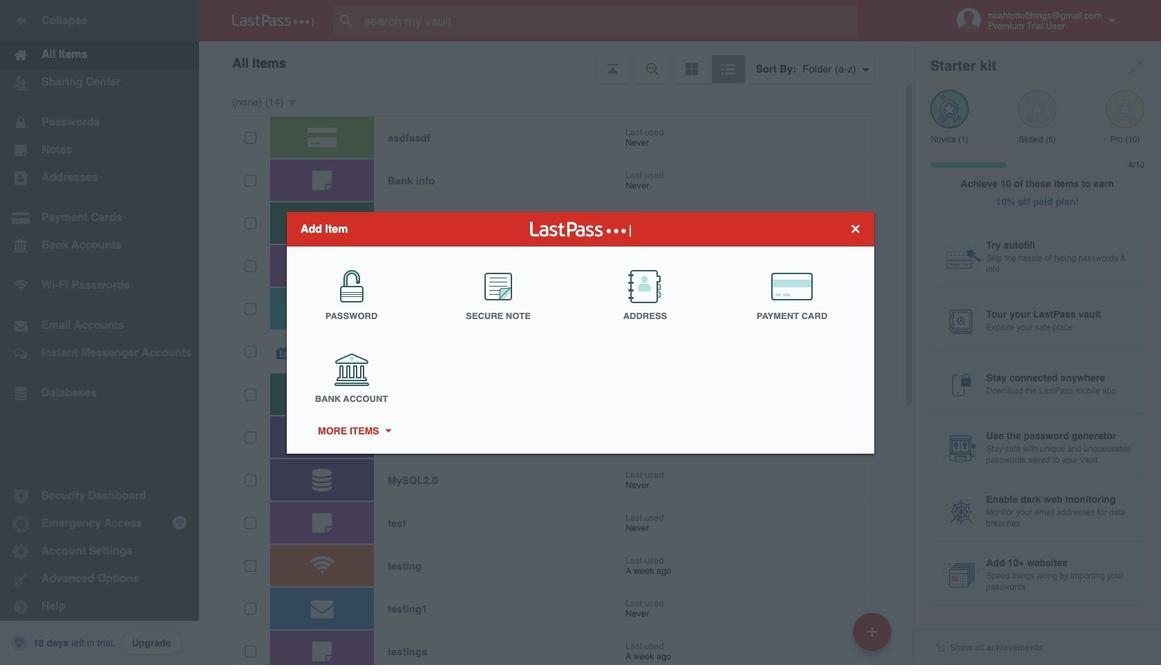 Task type: locate. For each thing, give the bounding box(es) containing it.
main navigation navigation
[[0, 0, 199, 666]]

search my vault text field
[[333, 6, 885, 36]]

dialog
[[287, 212, 874, 454]]

lastpass image
[[232, 15, 314, 27]]

new item navigation
[[848, 609, 900, 666]]



Task type: vqa. For each thing, say whether or not it's contained in the screenshot.
New item navigation
yes



Task type: describe. For each thing, give the bounding box(es) containing it.
new item image
[[867, 627, 877, 637]]

caret right image
[[383, 429, 393, 433]]

vault options navigation
[[199, 41, 914, 83]]

Search search field
[[333, 6, 885, 36]]



